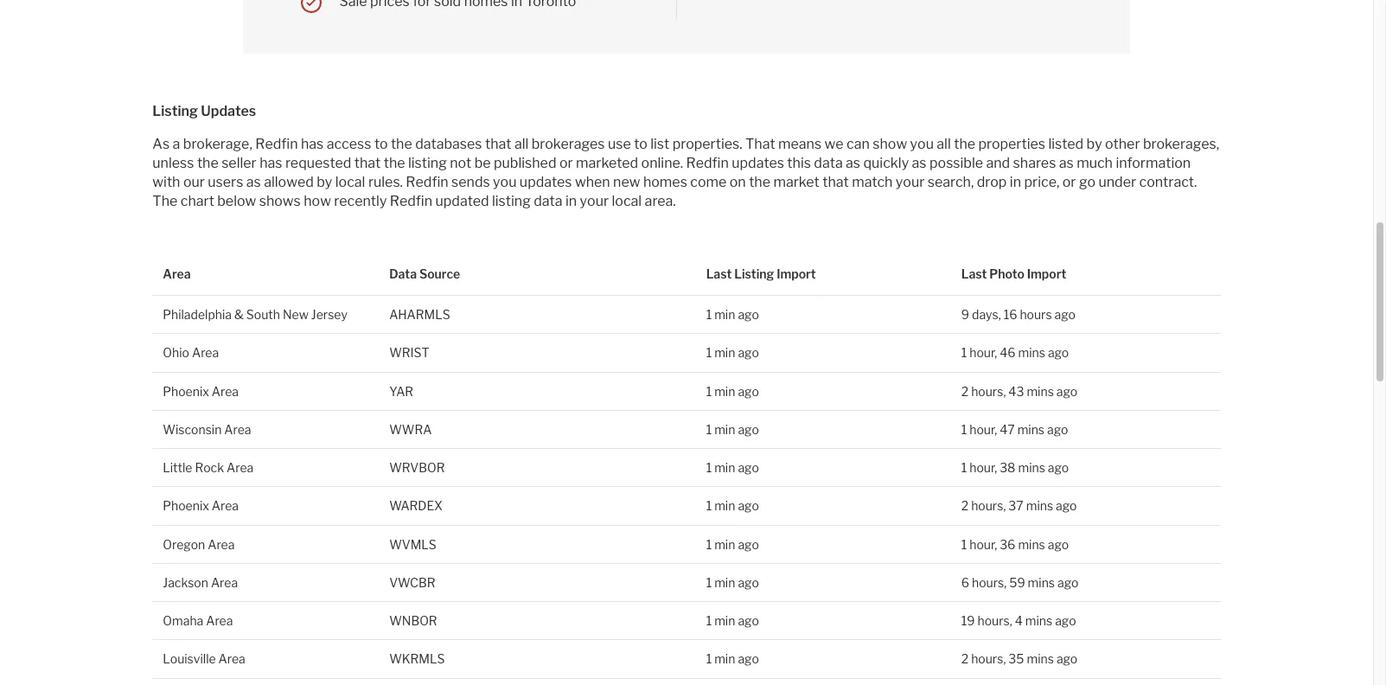 Task type: locate. For each thing, give the bounding box(es) containing it.
updates down that
[[732, 155, 784, 171]]

2 import from the left
[[1027, 266, 1067, 281]]

1 horizontal spatial listing
[[735, 266, 774, 281]]

we
[[825, 136, 844, 152]]

source
[[419, 266, 460, 281]]

0 vertical spatial by
[[1087, 136, 1103, 152]]

0 horizontal spatial last
[[706, 266, 732, 281]]

as down listed
[[1059, 155, 1074, 171]]

mins right 38
[[1018, 460, 1046, 475]]

0 horizontal spatial has
[[260, 155, 282, 171]]

that left match
[[823, 174, 849, 190]]

phoenix area for wardex
[[163, 499, 239, 513]]

3 1 min ago from the top
[[706, 384, 759, 398]]

listing down published
[[492, 193, 531, 209]]

8 min from the top
[[715, 575, 736, 590]]

1
[[706, 307, 712, 322], [706, 345, 712, 360], [962, 345, 967, 360], [706, 384, 712, 398], [706, 422, 712, 437], [962, 422, 967, 437], [706, 460, 712, 475], [962, 460, 967, 475], [706, 499, 712, 513], [706, 537, 712, 552], [962, 537, 967, 552], [706, 575, 712, 590], [706, 613, 712, 628], [706, 652, 712, 666]]

mins right 59
[[1028, 575, 1055, 590]]

0 vertical spatial your
[[896, 174, 925, 190]]

days,
[[972, 307, 1001, 322]]

0 horizontal spatial updates
[[520, 174, 572, 190]]

area for yar
[[212, 384, 239, 398]]

data down published
[[534, 193, 563, 209]]

1 vertical spatial data
[[534, 193, 563, 209]]

1 to from the left
[[374, 136, 388, 152]]

hours, left 43
[[971, 384, 1006, 398]]

vwcbr
[[389, 575, 436, 590]]

1 horizontal spatial to
[[634, 136, 648, 152]]

phoenix up oregon
[[163, 499, 209, 513]]

4
[[1015, 613, 1023, 628]]

1 vertical spatial listing
[[735, 266, 774, 281]]

much
[[1077, 155, 1113, 171]]

0 vertical spatial phoenix area
[[163, 384, 239, 398]]

last
[[706, 266, 732, 281], [962, 266, 987, 281]]

phoenix area up wisconsin area at the bottom of the page
[[163, 384, 239, 398]]

0 vertical spatial phoenix
[[163, 384, 209, 398]]

7 1 min ago from the top
[[706, 537, 759, 552]]

3 2 from the top
[[962, 652, 969, 666]]

to
[[374, 136, 388, 152], [634, 136, 648, 152]]

phoenix area for yar
[[163, 384, 239, 398]]

published
[[494, 155, 557, 171]]

mins right 35
[[1027, 652, 1054, 666]]

mins for 46
[[1018, 345, 1046, 360]]

1 vertical spatial 2
[[962, 499, 969, 513]]

6 hours, 59 mins ago
[[962, 575, 1079, 590]]

redfin up updated
[[406, 174, 449, 190]]

1 phoenix area from the top
[[163, 384, 239, 398]]

local
[[335, 174, 365, 190], [612, 193, 642, 209]]

1 horizontal spatial in
[[1010, 174, 1022, 190]]

a
[[173, 136, 180, 152]]

hours, left 4
[[978, 613, 1013, 628]]

by down requested
[[317, 174, 332, 190]]

area right "jackson" in the bottom of the page
[[211, 575, 238, 590]]

jackson area
[[163, 575, 238, 590]]

1 hour, from the top
[[970, 345, 997, 360]]

1 horizontal spatial you
[[910, 136, 934, 152]]

redfin up allowed
[[255, 136, 298, 152]]

0 horizontal spatial your
[[580, 193, 609, 209]]

has up requested
[[301, 136, 324, 152]]

1 hour, 46 mins ago
[[962, 345, 1069, 360]]

1 vertical spatial by
[[317, 174, 332, 190]]

2 down 19 on the right bottom
[[962, 652, 969, 666]]

4 hour, from the top
[[970, 537, 997, 552]]

mins for 35
[[1027, 652, 1054, 666]]

in right drop
[[1010, 174, 1022, 190]]

2 last from the left
[[962, 266, 987, 281]]

0 vertical spatial data
[[814, 155, 843, 171]]

or left go
[[1063, 174, 1076, 190]]

your
[[896, 174, 925, 190], [580, 193, 609, 209]]

8 1 min ago from the top
[[706, 575, 759, 590]]

1 min ago for 1 hour, 46 mins ago
[[706, 345, 759, 360]]

6
[[962, 575, 970, 590]]

hours
[[1020, 307, 1052, 322]]

hours, left 35
[[971, 652, 1006, 666]]

0 horizontal spatial listing
[[153, 103, 198, 119]]

properties
[[979, 136, 1046, 152]]

3 hour, from the top
[[970, 460, 997, 475]]

2 2 from the top
[[962, 499, 969, 513]]

hour, left 46
[[970, 345, 997, 360]]

4 1 min ago from the top
[[706, 422, 759, 437]]

1 vertical spatial you
[[493, 174, 517, 190]]

mins
[[1018, 345, 1046, 360], [1027, 384, 1054, 398], [1018, 422, 1045, 437], [1018, 460, 1046, 475], [1026, 499, 1054, 513], [1018, 537, 1046, 552], [1028, 575, 1055, 590], [1026, 613, 1053, 628], [1027, 652, 1054, 666]]

1 vertical spatial phoenix
[[163, 499, 209, 513]]

local down new
[[612, 193, 642, 209]]

0 horizontal spatial you
[[493, 174, 517, 190]]

0 vertical spatial listing
[[153, 103, 198, 119]]

data
[[814, 155, 843, 171], [534, 193, 563, 209]]

1 vertical spatial or
[[1063, 174, 1076, 190]]

1 horizontal spatial last
[[962, 266, 987, 281]]

4 min from the top
[[715, 422, 736, 437]]

hours,
[[971, 384, 1006, 398], [971, 499, 1006, 513], [972, 575, 1007, 590], [978, 613, 1013, 628], [971, 652, 1006, 666]]

1 horizontal spatial has
[[301, 136, 324, 152]]

0 horizontal spatial by
[[317, 174, 332, 190]]

photo
[[990, 266, 1025, 281]]

1 1 min ago from the top
[[706, 307, 759, 322]]

your down when
[[580, 193, 609, 209]]

area right rock
[[227, 460, 254, 475]]

area down rock
[[212, 499, 239, 513]]

0 vertical spatial or
[[560, 155, 573, 171]]

listing down 'databases'
[[408, 155, 447, 171]]

min for 6 hours, 59 mins ago
[[715, 575, 736, 590]]

by up the much
[[1087, 136, 1103, 152]]

to left 'list'
[[634, 136, 648, 152]]

min for 2 hours, 37 mins ago
[[715, 499, 736, 513]]

min for 1 hour, 38 mins ago
[[715, 460, 736, 475]]

1 min ago for 6 hours, 59 mins ago
[[706, 575, 759, 590]]

1 2 from the top
[[962, 384, 969, 398]]

1 horizontal spatial your
[[896, 174, 925, 190]]

0 horizontal spatial import
[[777, 266, 816, 281]]

as
[[846, 155, 861, 171], [912, 155, 927, 171], [1059, 155, 1074, 171], [246, 174, 261, 190]]

area right oregon
[[208, 537, 235, 552]]

by
[[1087, 136, 1103, 152], [317, 174, 332, 190]]

that up rules.
[[354, 155, 381, 171]]

the
[[391, 136, 412, 152], [954, 136, 976, 152], [197, 155, 219, 171], [384, 155, 405, 171], [749, 174, 771, 190]]

phoenix for wardex
[[163, 499, 209, 513]]

updates
[[201, 103, 256, 119]]

import
[[777, 266, 816, 281], [1027, 266, 1067, 281]]

7 min from the top
[[715, 537, 736, 552]]

2 min from the top
[[715, 345, 736, 360]]

2 left 37
[[962, 499, 969, 513]]

area right ohio
[[192, 345, 219, 360]]

1 vertical spatial phoenix area
[[163, 499, 239, 513]]

not
[[450, 155, 472, 171]]

1 horizontal spatial listing
[[492, 193, 531, 209]]

hours, for 43
[[971, 384, 1006, 398]]

area for wvmls
[[208, 537, 235, 552]]

1 min ago for 2 hours, 37 mins ago
[[706, 499, 759, 513]]

area right 'wisconsin'
[[224, 422, 251, 437]]

local up recently
[[335, 174, 365, 190]]

or
[[560, 155, 573, 171], [1063, 174, 1076, 190]]

phoenix area
[[163, 384, 239, 398], [163, 499, 239, 513]]

hour, left 47
[[970, 422, 997, 437]]

0 vertical spatial local
[[335, 174, 365, 190]]

2 left 43
[[962, 384, 969, 398]]

2 phoenix area from the top
[[163, 499, 239, 513]]

contract.
[[1140, 174, 1197, 190]]

access
[[327, 136, 371, 152]]

0 vertical spatial listing
[[408, 155, 447, 171]]

1 horizontal spatial import
[[1027, 266, 1067, 281]]

hour, for 46
[[970, 345, 997, 360]]

hour, for 36
[[970, 537, 997, 552]]

quickly
[[864, 155, 909, 171]]

2 all from the left
[[937, 136, 951, 152]]

1 vertical spatial listing
[[492, 193, 531, 209]]

1 horizontal spatial all
[[937, 136, 951, 152]]

0 horizontal spatial all
[[515, 136, 529, 152]]

brokerages
[[532, 136, 605, 152]]

recently
[[334, 193, 387, 209]]

2 for 2 hours, 43 mins ago
[[962, 384, 969, 398]]

phoenix down ohio area
[[163, 384, 209, 398]]

area
[[163, 266, 191, 281], [192, 345, 219, 360], [212, 384, 239, 398], [224, 422, 251, 437], [227, 460, 254, 475], [212, 499, 239, 513], [208, 537, 235, 552], [211, 575, 238, 590], [206, 613, 233, 628], [218, 652, 245, 666]]

1 phoenix from the top
[[163, 384, 209, 398]]

all
[[515, 136, 529, 152], [937, 136, 951, 152]]

2 hours, 35 mins ago
[[962, 652, 1078, 666]]

updates
[[732, 155, 784, 171], [520, 174, 572, 190]]

to right access
[[374, 136, 388, 152]]

2 horizontal spatial that
[[823, 174, 849, 190]]

16
[[1004, 307, 1018, 322]]

hour, left 38
[[970, 460, 997, 475]]

1 import from the left
[[777, 266, 816, 281]]

0 vertical spatial 2
[[962, 384, 969, 398]]

1 vertical spatial that
[[354, 155, 381, 171]]

you right "show"
[[910, 136, 934, 152]]

1 hour, 36 mins ago
[[962, 537, 1069, 552]]

47
[[1000, 422, 1015, 437]]

2 vertical spatial that
[[823, 174, 849, 190]]

your down the quickly
[[896, 174, 925, 190]]

1 horizontal spatial local
[[612, 193, 642, 209]]

or down brokerages
[[560, 155, 573, 171]]

seller
[[222, 155, 257, 171]]

1 last from the left
[[706, 266, 732, 281]]

0 vertical spatial that
[[485, 136, 512, 152]]

wvmls
[[389, 537, 437, 552]]

0 vertical spatial has
[[301, 136, 324, 152]]

mins right 46
[[1018, 345, 1046, 360]]

little
[[163, 460, 192, 475]]

louisville area
[[163, 652, 245, 666]]

area up philadelphia
[[163, 266, 191, 281]]

mins right 37
[[1026, 499, 1054, 513]]

0 vertical spatial updates
[[732, 155, 784, 171]]

1 for 1 hour, 47 mins ago
[[706, 422, 712, 437]]

hours, left 37
[[971, 499, 1006, 513]]

1 for 6 hours, 59 mins ago
[[706, 575, 712, 590]]

6 min from the top
[[715, 499, 736, 513]]

as
[[153, 136, 170, 152]]

46
[[1000, 345, 1016, 360]]

1 min from the top
[[715, 307, 736, 322]]

0 horizontal spatial that
[[354, 155, 381, 171]]

area right louisville
[[218, 652, 245, 666]]

in
[[1010, 174, 1022, 190], [566, 193, 577, 209]]

hours, right 6
[[972, 575, 1007, 590]]

has up allowed
[[260, 155, 282, 171]]

under
[[1099, 174, 1137, 190]]

phoenix area up oregon area
[[163, 499, 239, 513]]

1 for 1 hour, 38 mins ago
[[706, 460, 712, 475]]

listing
[[153, 103, 198, 119], [735, 266, 774, 281]]

&
[[234, 307, 244, 322]]

hour, left 36
[[970, 537, 997, 552]]

as down seller at the top left of the page
[[246, 174, 261, 190]]

area for wkrmls
[[218, 652, 245, 666]]

our
[[183, 174, 205, 190]]

2 hour, from the top
[[970, 422, 997, 437]]

1 horizontal spatial updates
[[732, 155, 784, 171]]

10 min from the top
[[715, 652, 736, 666]]

0 horizontal spatial local
[[335, 174, 365, 190]]

mins right 36
[[1018, 537, 1046, 552]]

1 for 2 hours, 35 mins ago
[[706, 652, 712, 666]]

hour, for 38
[[970, 460, 997, 475]]

phoenix
[[163, 384, 209, 398], [163, 499, 209, 513]]

wwra
[[389, 422, 432, 437]]

mins for 59
[[1028, 575, 1055, 590]]

this
[[787, 155, 811, 171]]

min for 19 hours, 4 mins ago
[[715, 613, 736, 628]]

that up be at top left
[[485, 136, 512, 152]]

2 1 min ago from the top
[[706, 345, 759, 360]]

drop
[[977, 174, 1007, 190]]

in down when
[[566, 193, 577, 209]]

0 horizontal spatial or
[[560, 155, 573, 171]]

hour,
[[970, 345, 997, 360], [970, 422, 997, 437], [970, 460, 997, 475], [970, 537, 997, 552]]

area right omaha
[[206, 613, 233, 628]]

be
[[475, 155, 491, 171]]

1 hour, 38 mins ago
[[962, 460, 1069, 475]]

hours, for 59
[[972, 575, 1007, 590]]

updates down published
[[520, 174, 572, 190]]

9 1 min ago from the top
[[706, 613, 759, 628]]

philadelphia
[[163, 307, 232, 322]]

redfin
[[255, 136, 298, 152], [686, 155, 729, 171], [406, 174, 449, 190], [390, 193, 433, 209]]

6 1 min ago from the top
[[706, 499, 759, 513]]

all up possible at the top right of the page
[[937, 136, 951, 152]]

area for wnbor
[[206, 613, 233, 628]]

hour, for 47
[[970, 422, 997, 437]]

0 vertical spatial in
[[1010, 174, 1022, 190]]

mins right 47
[[1018, 422, 1045, 437]]

last for last photo import
[[962, 266, 987, 281]]

2
[[962, 384, 969, 398], [962, 499, 969, 513], [962, 652, 969, 666]]

3 min from the top
[[715, 384, 736, 398]]

2 vertical spatial 2
[[962, 652, 969, 666]]

0 horizontal spatial to
[[374, 136, 388, 152]]

mins right 43
[[1027, 384, 1054, 398]]

5 1 min ago from the top
[[706, 460, 759, 475]]

data down we
[[814, 155, 843, 171]]

area up wisconsin area at the bottom of the page
[[212, 384, 239, 398]]

rock
[[195, 460, 224, 475]]

2 phoenix from the top
[[163, 499, 209, 513]]

redfin down "properties."
[[686, 155, 729, 171]]

come
[[690, 174, 727, 190]]

data source
[[389, 266, 460, 281]]

2 for 2 hours, 37 mins ago
[[962, 499, 969, 513]]

as down can
[[846, 155, 861, 171]]

other
[[1105, 136, 1140, 152]]

1 vertical spatial has
[[260, 155, 282, 171]]

mins for 36
[[1018, 537, 1046, 552]]

mins for 38
[[1018, 460, 1046, 475]]

wrvbor
[[389, 460, 445, 475]]

9 min from the top
[[715, 613, 736, 628]]

mins for 47
[[1018, 422, 1045, 437]]

all up published
[[515, 136, 529, 152]]

below
[[217, 193, 256, 209]]

1 for 2 hours, 43 mins ago
[[706, 384, 712, 398]]

show
[[873, 136, 907, 152]]

10 1 min ago from the top
[[706, 652, 759, 666]]

shares
[[1013, 155, 1056, 171]]

0 horizontal spatial in
[[566, 193, 577, 209]]

mins right 4
[[1026, 613, 1053, 628]]

1 min ago for 1 hour, 38 mins ago
[[706, 460, 759, 475]]

5 min from the top
[[715, 460, 736, 475]]

you down published
[[493, 174, 517, 190]]

listing
[[408, 155, 447, 171], [492, 193, 531, 209]]



Task type: describe. For each thing, give the bounding box(es) containing it.
min for 1 hour, 47 mins ago
[[715, 422, 736, 437]]

59
[[1010, 575, 1025, 590]]

1 horizontal spatial data
[[814, 155, 843, 171]]

hours, for 35
[[971, 652, 1006, 666]]

1 min ago for 1 hour, 47 mins ago
[[706, 422, 759, 437]]

1 vertical spatial local
[[612, 193, 642, 209]]

area for wrist
[[192, 345, 219, 360]]

43
[[1009, 384, 1024, 398]]

2 hours, 43 mins ago
[[962, 384, 1078, 398]]

data
[[389, 266, 417, 281]]

area for wardex
[[212, 499, 239, 513]]

marketed
[[576, 155, 638, 171]]

jersey
[[311, 307, 348, 322]]

mins for 43
[[1027, 384, 1054, 398]]

19
[[962, 613, 975, 628]]

allowed
[[264, 174, 314, 190]]

1 min ago for 9 days, 16 hours ago
[[706, 307, 759, 322]]

mins for 37
[[1026, 499, 1054, 513]]

1 for 1 hour, 46 mins ago
[[706, 345, 712, 360]]

omaha
[[163, 613, 203, 628]]

possible
[[930, 155, 983, 171]]

when
[[575, 174, 610, 190]]

as a brokerage, redfin has access to the databases that all brokerages use to list properties. that means we can show you all the properties listed by other brokerages, unless the seller has requested that the listing not be published or marketed online. redfin updates this data as quickly as possible and shares as much information with our users as allowed by local rules. redfin sends you updates when new homes come on the market that match your search, drop in price, or go under contract. the chart below shows how recently redfin updated listing data in your local area.
[[153, 136, 1220, 209]]

rules.
[[368, 174, 403, 190]]

databases
[[415, 136, 482, 152]]

9 days, 16 hours ago
[[962, 307, 1076, 322]]

min for 9 days, 16 hours ago
[[715, 307, 736, 322]]

import for last listing import
[[777, 266, 816, 281]]

search,
[[928, 174, 974, 190]]

match
[[852, 174, 893, 190]]

35
[[1009, 652, 1025, 666]]

hours, for 37
[[971, 499, 1006, 513]]

omaha area
[[163, 613, 233, 628]]

1 for 9 days, 16 hours ago
[[706, 307, 712, 322]]

1 for 19 hours, 4 mins ago
[[706, 613, 712, 628]]

shows
[[259, 193, 301, 209]]

1 min ago for 2 hours, 35 mins ago
[[706, 652, 759, 666]]

how
[[304, 193, 331, 209]]

properties.
[[673, 136, 743, 152]]

1 horizontal spatial that
[[485, 136, 512, 152]]

1 for 2 hours, 37 mins ago
[[706, 499, 712, 513]]

the
[[153, 193, 178, 209]]

min for 2 hours, 43 mins ago
[[715, 384, 736, 398]]

aharmls
[[389, 307, 450, 322]]

yar
[[389, 384, 414, 398]]

last photo import
[[962, 266, 1067, 281]]

little rock area
[[163, 460, 254, 475]]

1 all from the left
[[515, 136, 529, 152]]

price,
[[1025, 174, 1060, 190]]

new
[[283, 307, 309, 322]]

0 vertical spatial you
[[910, 136, 934, 152]]

unless
[[153, 155, 194, 171]]

mins for 4
[[1026, 613, 1053, 628]]

on
[[730, 174, 746, 190]]

last for last listing import
[[706, 266, 732, 281]]

1 min ago for 2 hours, 43 mins ago
[[706, 384, 759, 398]]

hours, for 4
[[978, 613, 1013, 628]]

38
[[1000, 460, 1016, 475]]

requested
[[285, 155, 351, 171]]

brokerages,
[[1143, 136, 1220, 152]]

2 for 2 hours, 35 mins ago
[[962, 652, 969, 666]]

wisconsin area
[[163, 422, 251, 437]]

listing updates
[[153, 103, 256, 119]]

1 vertical spatial in
[[566, 193, 577, 209]]

homes
[[643, 174, 687, 190]]

2 hours, 37 mins ago
[[962, 499, 1077, 513]]

area for wwra
[[224, 422, 251, 437]]

listed
[[1049, 136, 1084, 152]]

philadelphia & south new jersey
[[163, 307, 348, 322]]

0 horizontal spatial listing
[[408, 155, 447, 171]]

0 horizontal spatial data
[[534, 193, 563, 209]]

wisconsin
[[163, 422, 222, 437]]

new
[[613, 174, 640, 190]]

can
[[847, 136, 870, 152]]

area.
[[645, 193, 676, 209]]

1 min ago for 19 hours, 4 mins ago
[[706, 613, 759, 628]]

go
[[1079, 174, 1096, 190]]

import for last photo import
[[1027, 266, 1067, 281]]

wnbor
[[389, 613, 437, 628]]

min for 1 hour, 46 mins ago
[[715, 345, 736, 360]]

min for 2 hours, 35 mins ago
[[715, 652, 736, 666]]

last listing import
[[706, 266, 816, 281]]

phoenix for yar
[[163, 384, 209, 398]]

jackson
[[163, 575, 208, 590]]

19 hours, 4 mins ago
[[962, 613, 1076, 628]]

1 hour, 47 mins ago
[[962, 422, 1069, 437]]

area for vwcbr
[[211, 575, 238, 590]]

1 horizontal spatial or
[[1063, 174, 1076, 190]]

and
[[986, 155, 1010, 171]]

information
[[1116, 155, 1191, 171]]

oregon area
[[163, 537, 235, 552]]

market
[[774, 174, 820, 190]]

redfin down rules.
[[390, 193, 433, 209]]

south
[[246, 307, 280, 322]]

min for 1 hour, 36 mins ago
[[715, 537, 736, 552]]

1 vertical spatial your
[[580, 193, 609, 209]]

as right the quickly
[[912, 155, 927, 171]]

9
[[962, 307, 970, 322]]

online.
[[641, 155, 683, 171]]

wardex
[[389, 499, 443, 513]]

1 vertical spatial updates
[[520, 174, 572, 190]]

ohio
[[163, 345, 189, 360]]

chart
[[181, 193, 214, 209]]

ohio area
[[163, 345, 219, 360]]

updated
[[435, 193, 489, 209]]

use
[[608, 136, 631, 152]]

sends
[[452, 174, 490, 190]]

1 min ago for 1 hour, 36 mins ago
[[706, 537, 759, 552]]

1 for 1 hour, 36 mins ago
[[706, 537, 712, 552]]

brokerage,
[[183, 136, 252, 152]]

with
[[153, 174, 180, 190]]

that
[[746, 136, 776, 152]]

1 horizontal spatial by
[[1087, 136, 1103, 152]]

users
[[208, 174, 243, 190]]

louisville
[[163, 652, 216, 666]]

2 to from the left
[[634, 136, 648, 152]]



Task type: vqa. For each thing, say whether or not it's contained in the screenshot.


